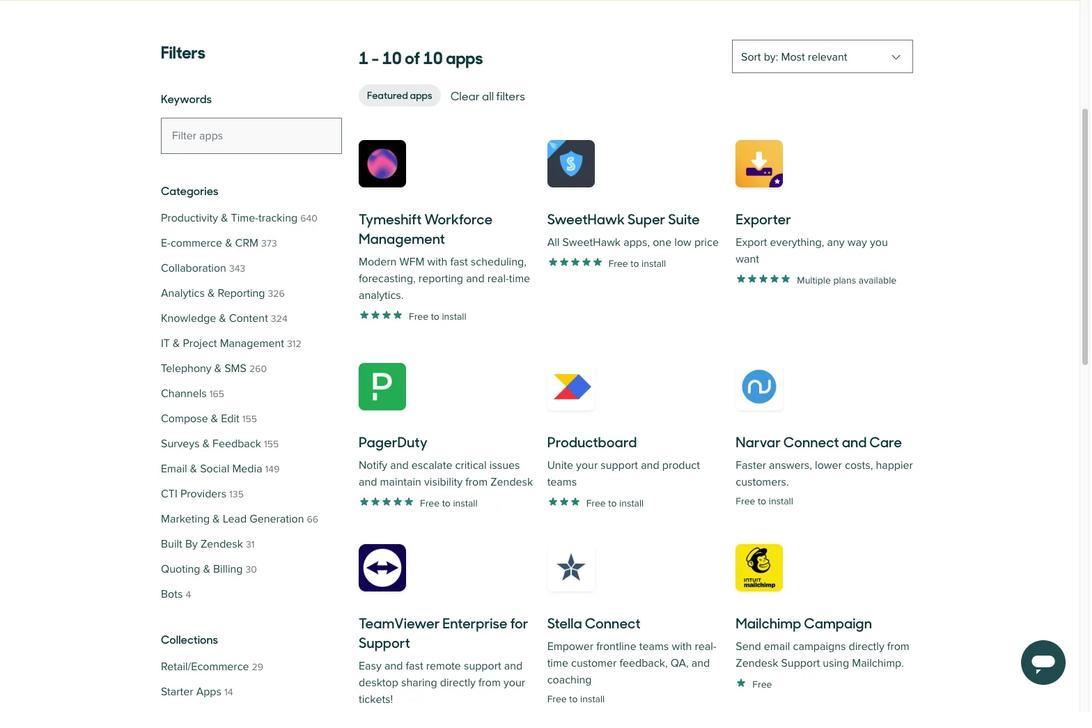 Task type: locate. For each thing, give the bounding box(es) containing it.
care
[[870, 431, 903, 452]]

free to install for management
[[409, 311, 467, 322]]

pagerduty notify and escalate critical issues and maintain visibility from zendesk
[[359, 431, 533, 489]]

free inside stella connect empower frontline teams with real- time customer feedback, qa, and coaching free to install
[[548, 694, 567, 705]]

generation
[[250, 512, 304, 526]]

fast
[[451, 255, 468, 269], [406, 659, 424, 673]]

connect inside stella connect empower frontline teams with real- time customer feedback, qa, and coaching free to install
[[585, 613, 641, 633]]

640
[[301, 213, 318, 224]]

to down apps,
[[631, 258, 640, 269]]

0 vertical spatial teams
[[548, 475, 577, 489]]

1 horizontal spatial teams
[[640, 640, 669, 654]]

free to install down apps,
[[609, 258, 667, 269]]

connect for and
[[784, 431, 840, 452]]

66
[[307, 514, 319, 526]]

install down the coaching
[[581, 694, 605, 705]]

to inside 'narvar connect and care faster answers, lower costs, happier customers. free to install'
[[758, 496, 767, 507]]

free down productboard unite your support and product teams
[[587, 497, 606, 509]]

teams down unite
[[548, 475, 577, 489]]

0 horizontal spatial fast
[[406, 659, 424, 673]]

155
[[242, 413, 257, 425], [264, 438, 279, 450]]

0 horizontal spatial directly
[[440, 676, 476, 690]]

connect up the frontline
[[585, 613, 641, 633]]

1 vertical spatial real-
[[695, 640, 717, 654]]

10
[[382, 44, 402, 69], [423, 44, 443, 69]]

0 horizontal spatial support
[[464, 659, 502, 673]]

way
[[848, 236, 868, 250]]

your left the coaching
[[504, 676, 526, 690]]

everything,
[[771, 236, 825, 250]]

& down the 'compose & edit 155'
[[203, 437, 210, 451]]

& left crm
[[225, 236, 232, 250]]

with up 'qa,'
[[672, 640, 692, 654]]

1 vertical spatial support
[[782, 657, 821, 671]]

and down for
[[505, 659, 523, 673]]

customer
[[572, 657, 617, 671]]

telephony
[[161, 362, 212, 376]]

quoting
[[161, 563, 200, 576]]

0 vertical spatial support
[[359, 632, 410, 652]]

analytics
[[161, 286, 205, 300]]

zendesk inside mailchimp campaign send email campaigns directly from zendesk support using mailchimp.
[[736, 657, 779, 671]]

1 horizontal spatial management
[[359, 228, 445, 248]]

support inside teamviewer enterprise for support easy and fast remote support and desktop sharing directly from your tickets!
[[359, 632, 410, 652]]

1 vertical spatial support
[[464, 659, 502, 673]]

free to install for your
[[587, 497, 644, 509]]

1 horizontal spatial time
[[548, 657, 569, 671]]

your down productboard
[[577, 459, 598, 473]]

sharing
[[402, 676, 437, 690]]

& left the time-
[[221, 211, 228, 225]]

& right it at the left of page
[[173, 337, 180, 351]]

free to install for and
[[420, 497, 478, 509]]

real- down the scheduling,
[[488, 272, 509, 286]]

sweethawk right all on the top right
[[563, 236, 621, 250]]

1 horizontal spatial real-
[[695, 640, 717, 654]]

support down productboard
[[601, 459, 639, 473]]

free to install down productboard unite your support and product teams
[[587, 497, 644, 509]]

tickets!
[[359, 693, 393, 707]]

1 vertical spatial from
[[888, 640, 910, 654]]

155 inside surveys & feedback 155
[[264, 438, 279, 450]]

time up the coaching
[[548, 657, 569, 671]]

support inside productboard unite your support and product teams
[[601, 459, 639, 473]]

using
[[823, 657, 850, 671]]

2 vertical spatial from
[[479, 676, 501, 690]]

directly inside teamviewer enterprise for support easy and fast remote support and desktop sharing directly from your tickets!
[[440, 676, 476, 690]]

1 horizontal spatial support
[[601, 459, 639, 473]]

install for pagerduty
[[453, 497, 478, 509]]

knowledge & content 324
[[161, 312, 288, 326]]

1 vertical spatial apps
[[410, 88, 433, 102]]

149
[[265, 464, 280, 475]]

and up costs,
[[842, 431, 867, 452]]

management inside tymeshift workforce management modern wfm with fast scheduling, forecasting, reporting and real-time analytics.
[[359, 228, 445, 248]]

and up maintain
[[391, 459, 409, 473]]

real- left send
[[695, 640, 717, 654]]

0 vertical spatial your
[[577, 459, 598, 473]]

to
[[631, 258, 640, 269], [431, 311, 440, 322], [758, 496, 767, 507], [442, 497, 451, 509], [609, 497, 617, 509], [570, 694, 578, 705]]

0 vertical spatial management
[[359, 228, 445, 248]]

0 vertical spatial real-
[[488, 272, 509, 286]]

0 vertical spatial connect
[[784, 431, 840, 452]]

0 horizontal spatial zendesk
[[201, 537, 243, 551]]

marketing
[[161, 512, 210, 526]]

1 vertical spatial directly
[[440, 676, 476, 690]]

0 horizontal spatial connect
[[585, 613, 641, 633]]

teams up the feedback,
[[640, 640, 669, 654]]

happier
[[877, 459, 914, 473]]

to inside stella connect empower frontline teams with real- time customer feedback, qa, and coaching free to install
[[570, 694, 578, 705]]

frontline
[[597, 640, 637, 654]]

1 vertical spatial connect
[[585, 613, 641, 633]]

1 horizontal spatial 155
[[264, 438, 279, 450]]

1 vertical spatial time
[[548, 657, 569, 671]]

install down 'customers.' at the bottom of the page
[[769, 496, 794, 507]]

and up desktop
[[385, 659, 403, 673]]

with inside stella connect empower frontline teams with real- time customer feedback, qa, and coaching free to install
[[672, 640, 692, 654]]

1 horizontal spatial fast
[[451, 255, 468, 269]]

0 vertical spatial 155
[[242, 413, 257, 425]]

escalate
[[412, 459, 453, 473]]

to down productboard unite your support and product teams
[[609, 497, 617, 509]]

to down 'customers.' at the bottom of the page
[[758, 496, 767, 507]]

for
[[511, 613, 529, 633]]

support up easy
[[359, 632, 410, 652]]

155 up 149
[[264, 438, 279, 450]]

from inside pagerduty notify and escalate critical issues and maintain visibility from zendesk
[[466, 475, 488, 489]]

& left lead
[[213, 512, 220, 526]]

0 horizontal spatial management
[[220, 337, 284, 351]]

and left product
[[641, 459, 660, 473]]

1 horizontal spatial your
[[577, 459, 598, 473]]

zendesk down the issues
[[491, 475, 533, 489]]

time down the scheduling,
[[509, 272, 531, 286]]

& down collaboration 343 on the left top of page
[[208, 286, 215, 300]]

built by zendesk 31
[[161, 537, 255, 551]]

&
[[221, 211, 228, 225], [225, 236, 232, 250], [208, 286, 215, 300], [219, 312, 226, 326], [173, 337, 180, 351], [215, 362, 222, 376], [211, 412, 218, 426], [203, 437, 210, 451], [190, 462, 197, 476], [213, 512, 220, 526], [203, 563, 210, 576]]

10 right of
[[423, 44, 443, 69]]

0 vertical spatial support
[[601, 459, 639, 473]]

easy
[[359, 659, 382, 673]]

2 horizontal spatial zendesk
[[736, 657, 779, 671]]

keywords
[[161, 91, 212, 106]]

from down enterprise
[[479, 676, 501, 690]]

directly up mailchimp.
[[849, 640, 885, 654]]

and down notify
[[359, 475, 377, 489]]

1 vertical spatial teams
[[640, 640, 669, 654]]

connect up lower
[[784, 431, 840, 452]]

export
[[736, 236, 768, 250]]

155 right edit
[[242, 413, 257, 425]]

31
[[246, 539, 255, 551]]

support down campaigns
[[782, 657, 821, 671]]

empower
[[548, 640, 594, 654]]

starter apps 14
[[161, 685, 233, 699]]

to down reporting
[[431, 311, 440, 322]]

your
[[577, 459, 598, 473], [504, 676, 526, 690]]

install down one
[[642, 258, 667, 269]]

support
[[601, 459, 639, 473], [464, 659, 502, 673]]

155 inside the 'compose & edit 155'
[[242, 413, 257, 425]]

4
[[186, 589, 191, 601]]

free to install down reporting
[[409, 311, 467, 322]]

connect inside 'narvar connect and care faster answers, lower costs, happier customers. free to install'
[[784, 431, 840, 452]]

1 vertical spatial 155
[[264, 438, 279, 450]]

and
[[466, 272, 485, 286], [842, 431, 867, 452], [391, 459, 409, 473], [641, 459, 660, 473], [359, 475, 377, 489], [692, 657, 710, 671], [385, 659, 403, 673], [505, 659, 523, 673]]

install down reporting
[[442, 311, 467, 322]]

1 horizontal spatial support
[[782, 657, 821, 671]]

customers.
[[736, 475, 790, 489]]

free inside 'narvar connect and care faster answers, lower costs, happier customers. free to install'
[[736, 496, 756, 507]]

channels
[[161, 387, 207, 401]]

with up reporting
[[428, 255, 448, 269]]

free down apps,
[[609, 258, 629, 269]]

available
[[859, 274, 897, 286]]

1 vertical spatial fast
[[406, 659, 424, 673]]

featured
[[367, 88, 408, 102]]

0 vertical spatial fast
[[451, 255, 468, 269]]

from inside mailchimp campaign send email campaigns directly from zendesk support using mailchimp.
[[888, 640, 910, 654]]

free down 'customers.' at the bottom of the page
[[736, 496, 756, 507]]

management
[[359, 228, 445, 248], [220, 337, 284, 351]]

collaboration 343
[[161, 261, 246, 275]]

fast inside teamviewer enterprise for support easy and fast remote support and desktop sharing directly from your tickets!
[[406, 659, 424, 673]]

critical
[[456, 459, 487, 473]]

0 vertical spatial directly
[[849, 640, 885, 654]]

1 10 from the left
[[382, 44, 402, 69]]

0 vertical spatial time
[[509, 272, 531, 286]]

feedback
[[213, 437, 261, 451]]

0 horizontal spatial 10
[[382, 44, 402, 69]]

support right remote
[[464, 659, 502, 673]]

it
[[161, 337, 170, 351]]

compose & edit 155
[[161, 412, 257, 426]]

management down the content
[[220, 337, 284, 351]]

1 vertical spatial management
[[220, 337, 284, 351]]

all
[[548, 236, 560, 250]]

to for tymeshift
[[431, 311, 440, 322]]

directly down remote
[[440, 676, 476, 690]]

visibility
[[425, 475, 463, 489]]

2 vertical spatial zendesk
[[736, 657, 779, 671]]

fast inside tymeshift workforce management modern wfm with fast scheduling, forecasting, reporting and real-time analytics.
[[451, 255, 468, 269]]

and right 'qa,'
[[692, 657, 710, 671]]

to for pagerduty
[[442, 497, 451, 509]]

0 horizontal spatial with
[[428, 255, 448, 269]]

324
[[271, 313, 288, 325]]

1
[[359, 44, 369, 69]]

campaign
[[805, 613, 873, 633]]

install
[[642, 258, 667, 269], [442, 311, 467, 322], [769, 496, 794, 507], [453, 497, 478, 509], [620, 497, 644, 509], [581, 694, 605, 705]]

install inside 'narvar connect and care faster answers, lower costs, happier customers. free to install'
[[769, 496, 794, 507]]

wfm
[[400, 255, 425, 269]]

sweethawk
[[548, 208, 625, 229], [563, 236, 621, 250]]

0 horizontal spatial time
[[509, 272, 531, 286]]

0 horizontal spatial your
[[504, 676, 526, 690]]

& for content
[[219, 312, 226, 326]]

lead
[[223, 512, 247, 526]]

0 vertical spatial apps
[[446, 44, 483, 69]]

1 horizontal spatial zendesk
[[491, 475, 533, 489]]

management up wfm
[[359, 228, 445, 248]]

one
[[653, 236, 672, 250]]

fast up the sharing at left
[[406, 659, 424, 673]]

crm
[[235, 236, 259, 250]]

to down visibility
[[442, 497, 451, 509]]

with for workforce
[[428, 255, 448, 269]]

1 horizontal spatial directly
[[849, 640, 885, 654]]

& down analytics & reporting 326
[[219, 312, 226, 326]]

support inside mailchimp campaign send email campaigns directly from zendesk support using mailchimp.
[[782, 657, 821, 671]]

productboard unite your support and product teams
[[548, 431, 701, 489]]

tracking
[[259, 211, 298, 225]]

to down the coaching
[[570, 694, 578, 705]]

1 horizontal spatial with
[[672, 640, 692, 654]]

zendesk down send
[[736, 657, 779, 671]]

and down the scheduling,
[[466, 272, 485, 286]]

from up mailchimp.
[[888, 640, 910, 654]]

free down the coaching
[[548, 694, 567, 705]]

free to install down visibility
[[420, 497, 478, 509]]

None search field
[[161, 118, 342, 154]]

1 horizontal spatial connect
[[784, 431, 840, 452]]

free
[[609, 258, 629, 269], [409, 311, 429, 322], [736, 496, 756, 507], [420, 497, 440, 509], [587, 497, 606, 509], [753, 679, 773, 690], [548, 694, 567, 705]]

& left sms at bottom
[[215, 362, 222, 376]]

1 vertical spatial your
[[504, 676, 526, 690]]

0 vertical spatial zendesk
[[491, 475, 533, 489]]

1 horizontal spatial 10
[[423, 44, 443, 69]]

0 horizontal spatial 155
[[242, 413, 257, 425]]

apps
[[446, 44, 483, 69], [410, 88, 433, 102]]

sweethawk up all on the top right
[[548, 208, 625, 229]]

0 horizontal spatial teams
[[548, 475, 577, 489]]

0 vertical spatial with
[[428, 255, 448, 269]]

cti
[[161, 487, 178, 501]]

install down productboard unite your support and product teams
[[620, 497, 644, 509]]

& for sms
[[215, 362, 222, 376]]

2 10 from the left
[[423, 44, 443, 69]]

30
[[246, 564, 257, 576]]

with inside tymeshift workforce management modern wfm with fast scheduling, forecasting, reporting and real-time analytics.
[[428, 255, 448, 269]]

any
[[828, 236, 845, 250]]

install down visibility
[[453, 497, 478, 509]]

surveys
[[161, 437, 200, 451]]

1 vertical spatial with
[[672, 640, 692, 654]]

apps right the featured
[[410, 88, 433, 102]]

0 horizontal spatial support
[[359, 632, 410, 652]]

zendesk up the billing
[[201, 537, 243, 551]]

apps up clear
[[446, 44, 483, 69]]

zendesk
[[491, 475, 533, 489], [201, 537, 243, 551], [736, 657, 779, 671]]

low
[[675, 236, 692, 250]]

0 vertical spatial sweethawk
[[548, 208, 625, 229]]

directly
[[849, 640, 885, 654], [440, 676, 476, 690]]

& left edit
[[211, 412, 218, 426]]

plans
[[834, 274, 857, 286]]

& right email
[[190, 462, 197, 476]]

0 vertical spatial from
[[466, 475, 488, 489]]

& left the billing
[[203, 563, 210, 576]]

from down critical
[[466, 475, 488, 489]]

0 horizontal spatial real-
[[488, 272, 509, 286]]

10 right - at the left of page
[[382, 44, 402, 69]]

fast up reporting
[[451, 255, 468, 269]]

all
[[482, 88, 494, 103]]

super
[[628, 208, 666, 229]]

tymeshift
[[359, 208, 422, 229]]



Task type: describe. For each thing, give the bounding box(es) containing it.
Filter apps search field
[[161, 118, 342, 154]]

from inside teamviewer enterprise for support easy and fast remote support and desktop sharing directly from your tickets!
[[479, 676, 501, 690]]

apps
[[196, 685, 222, 699]]

& for reporting
[[208, 286, 215, 300]]

zendesk inside pagerduty notify and escalate critical issues and maintain visibility from zendesk
[[491, 475, 533, 489]]

exporter export everything, any way you want
[[736, 208, 889, 266]]

send
[[736, 640, 762, 654]]

lower
[[816, 459, 843, 473]]

starter
[[161, 685, 193, 699]]

free to install for suite
[[609, 258, 667, 269]]

channels 165
[[161, 387, 224, 401]]

clear all filters
[[451, 88, 526, 103]]

marketing & lead generation 66
[[161, 512, 319, 526]]

teams inside productboard unite your support and product teams
[[548, 475, 577, 489]]

to for sweethawk
[[631, 258, 640, 269]]

real- inside tymeshift workforce management modern wfm with fast scheduling, forecasting, reporting and real-time analytics.
[[488, 272, 509, 286]]

1 - 10 of 10 apps
[[359, 44, 483, 69]]

install for sweethawk super suite
[[642, 258, 667, 269]]

forecasting,
[[359, 272, 416, 286]]

with for connect
[[672, 640, 692, 654]]

fast for workforce
[[451, 255, 468, 269]]

qa,
[[671, 657, 689, 671]]

content
[[229, 312, 268, 326]]

time-
[[231, 211, 259, 225]]

155 for surveys & feedback
[[264, 438, 279, 450]]

apps,
[[624, 236, 650, 250]]

product
[[663, 459, 701, 473]]

& for project
[[173, 337, 180, 351]]

free down visibility
[[420, 497, 440, 509]]

real- inside stella connect empower frontline teams with real- time customer feedback, qa, and coaching free to install
[[695, 640, 717, 654]]

fast for enterprise
[[406, 659, 424, 673]]

155 for compose & edit
[[242, 413, 257, 425]]

install for tymeshift workforce management
[[442, 311, 467, 322]]

unite
[[548, 459, 574, 473]]

1 horizontal spatial apps
[[446, 44, 483, 69]]

343
[[229, 263, 246, 275]]

to for productboard
[[609, 497, 617, 509]]

connect for empower
[[585, 613, 641, 633]]

quoting & billing 30
[[161, 563, 257, 576]]

project
[[183, 337, 217, 351]]

165
[[210, 388, 224, 400]]

& for social
[[190, 462, 197, 476]]

reporting
[[419, 272, 464, 286]]

email
[[765, 640, 791, 654]]

you
[[871, 236, 889, 250]]

29
[[252, 662, 264, 673]]

and inside 'narvar connect and care faster answers, lower costs, happier customers. free to install'
[[842, 431, 867, 452]]

suite
[[669, 208, 700, 229]]

and inside productboard unite your support and product teams
[[641, 459, 660, 473]]

edit
[[221, 412, 240, 426]]

retail/ecommerce 29
[[161, 660, 264, 674]]

coaching
[[548, 673, 592, 687]]

sweethawk super suite all sweethawk apps, one low price
[[548, 208, 719, 250]]

media
[[232, 462, 262, 476]]

compose
[[161, 412, 208, 426]]

install for productboard
[[620, 497, 644, 509]]

narvar
[[736, 431, 781, 452]]

1 vertical spatial zendesk
[[201, 537, 243, 551]]

stella connect empower frontline teams with real- time customer feedback, qa, and coaching free to install
[[548, 613, 717, 705]]

your inside productboard unite your support and product teams
[[577, 459, 598, 473]]

install inside stella connect empower frontline teams with real- time customer feedback, qa, and coaching free to install
[[581, 694, 605, 705]]

time inside tymeshift workforce management modern wfm with fast scheduling, forecasting, reporting and real-time analytics.
[[509, 272, 531, 286]]

campaigns
[[794, 640, 847, 654]]

stella
[[548, 613, 583, 633]]

commerce
[[171, 236, 222, 250]]

sms
[[225, 362, 247, 376]]

modern
[[359, 255, 397, 269]]

faster
[[736, 459, 767, 473]]

teams inside stella connect empower frontline teams with real- time customer feedback, qa, and coaching free to install
[[640, 640, 669, 654]]

productivity & time-tracking 640
[[161, 211, 318, 225]]

& for lead
[[213, 512, 220, 526]]

exporter
[[736, 208, 792, 229]]

and inside stella connect empower frontline teams with real- time customer feedback, qa, and coaching free to install
[[692, 657, 710, 671]]

answers,
[[770, 459, 813, 473]]

by
[[185, 537, 198, 551]]

your inside teamviewer enterprise for support easy and fast remote support and desktop sharing directly from your tickets!
[[504, 676, 526, 690]]

email
[[161, 462, 187, 476]]

cti providers 135
[[161, 487, 244, 501]]

bots
[[161, 588, 183, 602]]

time inside stella connect empower frontline teams with real- time customer feedback, qa, and coaching free to install
[[548, 657, 569, 671]]

knowledge
[[161, 312, 216, 326]]

support inside teamviewer enterprise for support easy and fast remote support and desktop sharing directly from your tickets!
[[464, 659, 502, 673]]

e-
[[161, 236, 171, 250]]

analytics & reporting 326
[[161, 286, 285, 300]]

of
[[405, 44, 420, 69]]

312
[[287, 338, 302, 350]]

email & social media 149
[[161, 462, 280, 476]]

narvar connect and care faster answers, lower costs, happier customers. free to install
[[736, 431, 914, 507]]

price
[[695, 236, 719, 250]]

productboard
[[548, 431, 637, 452]]

directly inside mailchimp campaign send email campaigns directly from zendesk support using mailchimp.
[[849, 640, 885, 654]]

multiple
[[798, 274, 831, 286]]

filters
[[497, 88, 526, 103]]

& for time-
[[221, 211, 228, 225]]

surveys & feedback 155
[[161, 437, 279, 451]]

billing
[[213, 563, 243, 576]]

remote
[[426, 659, 461, 673]]

it & project management 312
[[161, 337, 302, 351]]

multiple plans available
[[798, 274, 897, 286]]

workforce
[[425, 208, 493, 229]]

enterprise
[[443, 613, 508, 633]]

free down reporting
[[409, 311, 429, 322]]

and inside tymeshift workforce management modern wfm with fast scheduling, forecasting, reporting and real-time analytics.
[[466, 272, 485, 286]]

1 vertical spatial sweethawk
[[563, 236, 621, 250]]

0 horizontal spatial apps
[[410, 88, 433, 102]]

pagerduty
[[359, 431, 428, 452]]

& for edit
[[211, 412, 218, 426]]

-
[[372, 44, 379, 69]]

productivity
[[161, 211, 218, 225]]

free down send
[[753, 679, 773, 690]]

feedback,
[[620, 657, 668, 671]]

14
[[224, 687, 233, 698]]

categories
[[161, 183, 219, 198]]

maintain
[[380, 475, 422, 489]]

reporting
[[218, 286, 265, 300]]

social
[[200, 462, 230, 476]]

filters
[[161, 38, 206, 63]]

& for billing
[[203, 563, 210, 576]]

& for feedback
[[203, 437, 210, 451]]

collections
[[161, 632, 218, 647]]



Task type: vqa. For each thing, say whether or not it's contained in the screenshot.
& corresponding to Billing
yes



